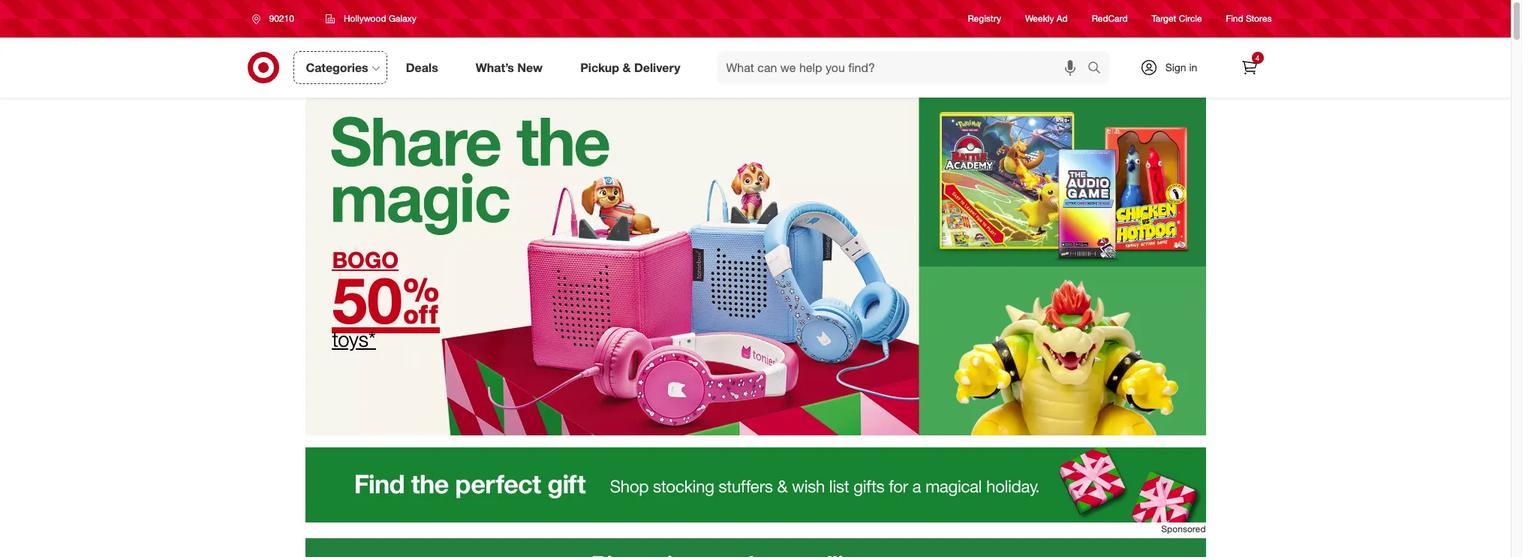 Task type: vqa. For each thing, say whether or not it's contained in the screenshot.
"NORMAL" button
no



Task type: describe. For each thing, give the bounding box(es) containing it.
hollywood galaxy
[[344, 13, 417, 24]]

4
[[1256, 53, 1260, 62]]

hollywood galaxy button
[[316, 5, 426, 32]]


[[403, 261, 440, 339]]

redcard link
[[1092, 12, 1128, 25]]

target
[[1152, 13, 1177, 24]]

search
[[1081, 61, 1117, 76]]

sign in link
[[1127, 51, 1221, 84]]

find
[[1226, 13, 1244, 24]]

sponsored
[[1162, 523, 1206, 535]]

50
[[332, 261, 403, 339]]

What can we help you find? suggestions appear below search field
[[717, 51, 1091, 84]]

hollywood
[[344, 13, 386, 24]]

weekly
[[1026, 13, 1054, 24]]

what's new link
[[463, 51, 562, 84]]

carousel region
[[305, 538, 1206, 557]]

4 link
[[1233, 51, 1266, 84]]

sign in
[[1166, 61, 1198, 74]]

find stores link
[[1226, 12, 1272, 25]]

stores
[[1246, 13, 1272, 24]]

new
[[518, 60, 543, 75]]

90210 button
[[242, 5, 310, 32]]

galaxy
[[389, 13, 417, 24]]

weekly ad link
[[1026, 12, 1068, 25]]

advertisement region
[[305, 447, 1206, 522]]

pickup & delivery
[[580, 60, 681, 75]]

delivery
[[634, 60, 681, 75]]

deals link
[[393, 51, 457, 84]]

sign
[[1166, 61, 1187, 74]]

target circle
[[1152, 13, 1202, 24]]



Task type: locate. For each thing, give the bounding box(es) containing it.
categories link
[[293, 51, 387, 84]]

categories
[[306, 60, 368, 75]]

50 
[[332, 261, 440, 339]]

bogo
[[332, 246, 399, 273]]

share the magic image
[[305, 98, 1206, 435]]

toys*
[[332, 327, 376, 351]]

circle
[[1179, 13, 1202, 24]]

find stores
[[1226, 13, 1272, 24]]

registry link
[[968, 12, 1002, 25]]

target circle link
[[1152, 12, 1202, 25]]

ad
[[1057, 13, 1068, 24]]

pickup & delivery link
[[568, 51, 699, 84]]

registry
[[968, 13, 1002, 24]]

in
[[1190, 61, 1198, 74]]

deals
[[406, 60, 438, 75]]

redcard
[[1092, 13, 1128, 24]]

what's
[[476, 60, 514, 75]]

pickup
[[580, 60, 619, 75]]

90210
[[269, 13, 294, 24]]

search button
[[1081, 51, 1117, 87]]

what's new
[[476, 60, 543, 75]]

weekly ad
[[1026, 13, 1068, 24]]

&
[[623, 60, 631, 75]]



